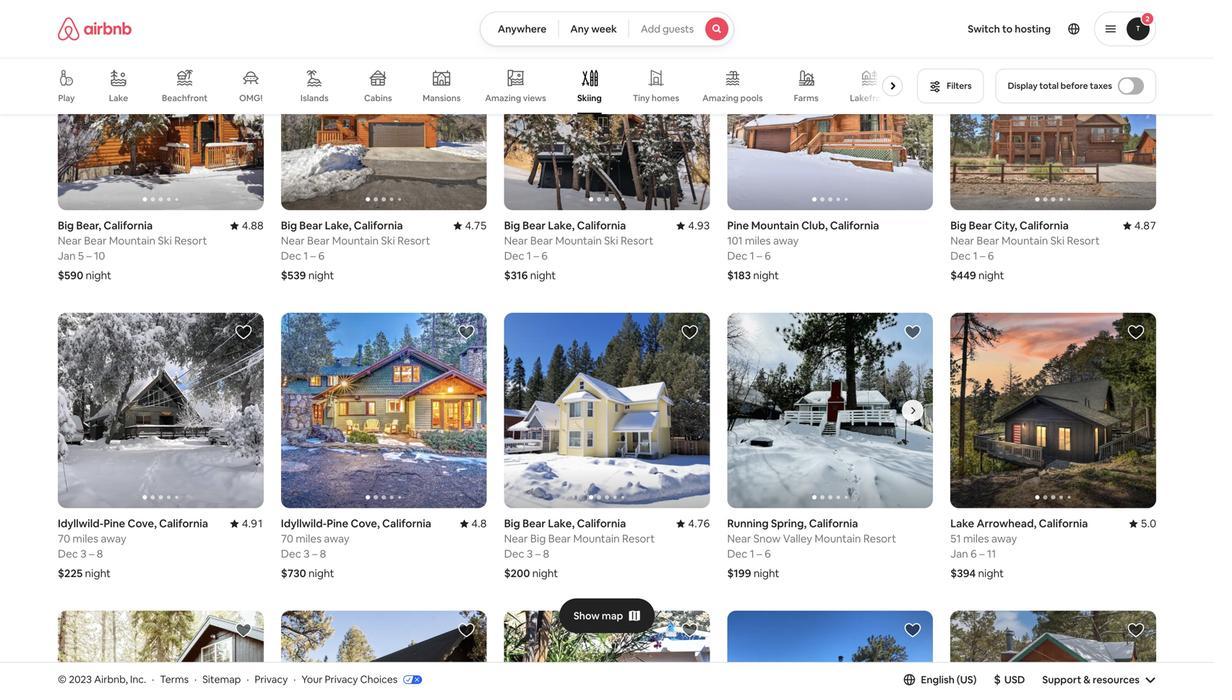 Task type: locate. For each thing, give the bounding box(es) containing it.
night right $199
[[754, 567, 780, 581]]

8
[[97, 547, 103, 562], [320, 547, 326, 562], [543, 547, 550, 562]]

amazing left views
[[485, 92, 521, 104]]

near up $539
[[281, 234, 305, 248]]

3 up $225
[[80, 547, 87, 562]]

resort inside big bear lake, california near bear mountain ski resort dec 1 – 6 $316 night
[[621, 234, 654, 248]]

0 horizontal spatial idyllwild-
[[58, 517, 104, 531]]

0 horizontal spatial 3
[[80, 547, 87, 562]]

resort inside running spring, california near snow valley mountain resort dec 1 – 6 $199 night
[[864, 532, 897, 546]]

near for big bear lake, california near big bear mountain resort dec 3 – 8 $200 night
[[504, 532, 528, 546]]

3 inside the idyllwild-pine cove, california 70 miles away dec 3 – 8 $730 night
[[304, 547, 310, 562]]

amazing pools
[[703, 93, 763, 104]]

3 for $225
[[80, 547, 87, 562]]

california for big bear lake, california near bear mountain ski resort dec 1 – 6 $539 night
[[354, 219, 403, 233]]

night right $449
[[979, 269, 1005, 283]]

2 add to wishlist: idyllwild-pine cove, california image from the left
[[458, 324, 475, 341]]

night right $730
[[309, 567, 334, 581]]

1 vertical spatial jan
[[951, 547, 969, 562]]

1 up $316
[[527, 249, 531, 263]]

1 horizontal spatial 8
[[320, 547, 326, 562]]

show map button
[[559, 599, 655, 634]]

big for big bear lake, california near bear mountain ski resort dec 1 – 6 $539 night
[[281, 219, 297, 233]]

1 horizontal spatial cove,
[[351, 517, 380, 531]]

5
[[78, 249, 84, 263]]

privacy right your
[[325, 674, 358, 687]]

2 privacy from the left
[[325, 674, 358, 687]]

homes
[[652, 93, 680, 104]]

resort inside big bear, california near bear mountain ski resort jan 5 – 10 $590 night
[[174, 234, 207, 248]]

70 inside the idyllwild-pine cove, california 70 miles away dec 3 – 8 $225 night
[[58, 532, 70, 546]]

miles right 51 on the right bottom of the page
[[964, 532, 990, 546]]

lake up 51 on the right bottom of the page
[[951, 517, 975, 531]]

bear
[[299, 219, 323, 233], [523, 219, 546, 233], [969, 219, 992, 233], [84, 234, 107, 248], [307, 234, 330, 248], [531, 234, 553, 248], [977, 234, 1000, 248], [523, 517, 546, 531], [548, 532, 571, 546]]

add to wishlist: idyllwild-pine cove, california image for 4.91
[[235, 324, 252, 341]]

lake, for $200
[[548, 517, 575, 531]]

add to wishlist: big bear, california image
[[458, 622, 475, 640]]

0 horizontal spatial privacy
[[255, 674, 288, 687]]

pine for idyllwild-pine cove, california 70 miles away dec 3 – 8 $225 night
[[104, 517, 125, 531]]

4.91 out of 5 average rating image
[[230, 517, 264, 531]]

2 3 from the left
[[304, 547, 310, 562]]

terms
[[160, 674, 189, 687]]

bear inside big bear, california near bear mountain ski resort jan 5 – 10 $590 night
[[84, 234, 107, 248]]

dec inside big bear lake, california near bear mountain ski resort dec 1 – 6 $539 night
[[281, 249, 301, 263]]

1 horizontal spatial add to wishlist: big bear lake, california image
[[681, 324, 699, 341]]

1 privacy from the left
[[255, 674, 288, 687]]

1 idyllwild- from the left
[[58, 517, 104, 531]]

mountain
[[752, 219, 799, 233], [109, 234, 156, 248], [332, 234, 379, 248], [556, 234, 602, 248], [1002, 234, 1049, 248], [815, 532, 861, 546], [574, 532, 620, 546]]

california inside big bear, california near bear mountain ski resort jan 5 – 10 $590 night
[[104, 219, 153, 233]]

miles inside lake arrowhead, california 51 miles away jan 6 – 11 $394 night
[[964, 532, 990, 546]]

away inside the idyllwild-pine cove, california 70 miles away dec 3 – 8 $730 night
[[324, 532, 350, 546]]

pools
[[741, 93, 763, 104]]

near
[[58, 234, 82, 248], [281, 234, 305, 248], [504, 234, 528, 248], [951, 234, 975, 248], [728, 532, 751, 546], [504, 532, 528, 546]]

privacy left your
[[255, 674, 288, 687]]

add to wishlist: big bear lake, california image left anywhere button
[[458, 26, 475, 43]]

anywhere
[[498, 22, 547, 35]]

california inside the pine mountain club, california 101 miles away dec 1 – 6 $183 night
[[830, 219, 880, 233]]

4 ski from the left
[[1051, 234, 1065, 248]]

3 8 from the left
[[543, 547, 550, 562]]

dec up $449
[[951, 249, 971, 263]]

near inside big bear lake, california near bear mountain ski resort dec 1 – 6 $539 night
[[281, 234, 305, 248]]

profile element
[[752, 0, 1157, 58]]

1 cove, from the left
[[128, 517, 157, 531]]

1 up $449
[[973, 249, 978, 263]]

dec up $199
[[728, 547, 748, 562]]

resort
[[174, 234, 207, 248], [398, 234, 430, 248], [621, 234, 654, 248], [1067, 234, 1100, 248], [864, 532, 897, 546], [622, 532, 655, 546]]

2 horizontal spatial 8
[[543, 547, 550, 562]]

resort inside big bear lake, california near bear mountain ski resort dec 1 – 6 $539 night
[[398, 234, 430, 248]]

8 for $730
[[320, 547, 326, 562]]

near for big bear lake, california near bear mountain ski resort dec 1 – 6 $539 night
[[281, 234, 305, 248]]

night right $316
[[530, 269, 556, 283]]

1 ski from the left
[[158, 234, 172, 248]]

night right $225
[[85, 567, 111, 581]]

2 horizontal spatial pine
[[728, 219, 749, 233]]

10
[[94, 249, 105, 263]]

play
[[58, 93, 75, 104]]

2 idyllwild- from the left
[[281, 517, 327, 531]]

70 up $225
[[58, 532, 70, 546]]

near up $316
[[504, 234, 528, 248]]

· left your
[[294, 674, 296, 687]]

0 vertical spatial jan
[[58, 249, 76, 263]]

support
[[1043, 674, 1082, 687]]

to
[[1003, 22, 1013, 35]]

2 8 from the left
[[320, 547, 326, 562]]

night inside the idyllwild-pine cove, california 70 miles away dec 3 – 8 $225 night
[[85, 567, 111, 581]]

support & resources
[[1043, 674, 1140, 687]]

night right $539
[[309, 269, 334, 283]]

1 for big bear lake, california near bear mountain ski resort dec 1 – 6 $539 night
[[304, 249, 308, 263]]

1 horizontal spatial pine
[[327, 517, 349, 531]]

guests
[[663, 22, 694, 35]]

6 inside big bear city, california near bear mountain ski resort dec 1 – 6 $449 night
[[988, 249, 994, 263]]

california for idyllwild-pine cove, california 70 miles away dec 3 – 8 $225 night
[[159, 517, 208, 531]]

6 inside the pine mountain club, california 101 miles away dec 1 – 6 $183 night
[[765, 249, 771, 263]]

big inside big bear, california near bear mountain ski resort jan 5 – 10 $590 night
[[58, 219, 74, 233]]

ski for big bear city, california near bear mountain ski resort dec 1 – 6 $449 night
[[1051, 234, 1065, 248]]

farms
[[794, 93, 819, 104]]

california for big bear lake, california near bear mountain ski resort dec 1 – 6 $316 night
[[577, 219, 626, 233]]

$316
[[504, 269, 528, 283]]

4.76 out of 5 average rating image
[[677, 517, 710, 531]]

big
[[58, 219, 74, 233], [281, 219, 297, 233], [504, 219, 520, 233], [951, 219, 967, 233], [504, 517, 520, 531], [531, 532, 546, 546]]

add guests
[[641, 22, 694, 35]]

0 horizontal spatial lake
[[109, 93, 128, 104]]

lake right play
[[109, 93, 128, 104]]

add to wishlist: big bear lake, california image right add at top right
[[681, 26, 699, 43]]

ski inside big bear city, california near bear mountain ski resort dec 1 – 6 $449 night
[[1051, 234, 1065, 248]]

0 horizontal spatial add to wishlist: idyllwild-pine cove, california image
[[235, 324, 252, 341]]

2 add to wishlist: big bear lake, california image from the left
[[681, 26, 699, 43]]

1 add to wishlist: big bear lake, california image from the left
[[458, 26, 475, 43]]

big inside big bear city, california near bear mountain ski resort dec 1 – 6 $449 night
[[951, 219, 967, 233]]

ski inside big bear lake, california near bear mountain ski resort dec 1 – 6 $539 night
[[381, 234, 395, 248]]

dec inside big bear city, california near bear mountain ski resort dec 1 – 6 $449 night
[[951, 249, 971, 263]]

add to wishlist: big bear lake, california image
[[681, 324, 699, 341], [235, 622, 252, 640], [905, 622, 922, 640]]

miles inside the idyllwild-pine cove, california 70 miles away dec 3 – 8 $225 night
[[73, 532, 98, 546]]

ski
[[158, 234, 172, 248], [381, 234, 395, 248], [604, 234, 619, 248], [1051, 234, 1065, 248]]

1 up $183 on the top right of page
[[750, 249, 755, 263]]

night inside big bear city, california near bear mountain ski resort dec 1 – 6 $449 night
[[979, 269, 1005, 283]]

idyllwild- up $225
[[58, 517, 104, 531]]

california inside big bear lake, california near bear mountain ski resort dec 1 – 6 $539 night
[[354, 219, 403, 233]]

2 horizontal spatial add to wishlist: big bear lake, california image
[[905, 622, 922, 640]]

1 inside the pine mountain club, california 101 miles away dec 1 – 6 $183 night
[[750, 249, 755, 263]]

1 horizontal spatial 3
[[304, 547, 310, 562]]

4.75
[[465, 219, 487, 233]]

california for big bear city, california near bear mountain ski resort dec 1 – 6 $449 night
[[1020, 219, 1069, 233]]

1 for big bear lake, california near bear mountain ski resort dec 1 – 6 $316 night
[[527, 249, 531, 263]]

1 add to wishlist: idyllwild-pine cove, california image from the left
[[235, 324, 252, 341]]

0 horizontal spatial 8
[[97, 547, 103, 562]]

support & resources button
[[1043, 674, 1157, 687]]

jan left 5
[[58, 249, 76, 263]]

away inside the idyllwild-pine cove, california 70 miles away dec 3 – 8 $225 night
[[101, 532, 126, 546]]

night down 11
[[979, 567, 1004, 581]]

8 for $225
[[97, 547, 103, 562]]

near inside big bear lake, california near bear mountain ski resort dec 1 – 6 $316 night
[[504, 234, 528, 248]]

2 ski from the left
[[381, 234, 395, 248]]

6
[[318, 249, 325, 263], [765, 249, 771, 263], [542, 249, 548, 263], [988, 249, 994, 263], [765, 547, 771, 562], [971, 547, 977, 562]]

display
[[1008, 80, 1038, 91]]

cove,
[[128, 517, 157, 531], [351, 517, 380, 531]]

1 70 from the left
[[58, 532, 70, 546]]

away inside the pine mountain club, california 101 miles away dec 1 – 6 $183 night
[[773, 234, 799, 248]]

1 horizontal spatial idyllwild-
[[281, 517, 327, 531]]

lake, for $539
[[325, 219, 352, 233]]

big for big bear city, california near bear mountain ski resort dec 1 – 6 $449 night
[[951, 219, 967, 233]]

night down 10
[[86, 269, 111, 283]]

miles for $183
[[745, 234, 771, 248]]

70 inside the idyllwild-pine cove, california 70 miles away dec 3 – 8 $730 night
[[281, 532, 293, 546]]

miles up $225
[[73, 532, 98, 546]]

lake,
[[325, 219, 352, 233], [548, 219, 575, 233], [548, 517, 575, 531]]

your privacy choices
[[302, 674, 398, 687]]

8 inside the idyllwild-pine cove, california 70 miles away dec 3 – 8 $730 night
[[320, 547, 326, 562]]

amazing left pools
[[703, 93, 739, 104]]

dec up $200
[[504, 547, 525, 562]]

group
[[58, 15, 264, 210], [281, 15, 487, 210], [504, 15, 710, 210], [728, 15, 934, 210], [951, 15, 1157, 210], [58, 58, 909, 114], [58, 313, 264, 509], [281, 313, 487, 509], [504, 313, 710, 509], [728, 313, 934, 509], [951, 313, 1157, 509], [58, 611, 264, 698], [281, 611, 487, 698], [504, 611, 710, 698], [728, 611, 934, 698], [951, 611, 1157, 698]]

idyllwild- inside the idyllwild-pine cove, california 70 miles away dec 3 – 8 $730 night
[[281, 517, 327, 531]]

amazing for amazing pools
[[703, 93, 739, 104]]

lake, inside big bear lake, california near big bear mountain resort dec 3 – 8 $200 night
[[548, 517, 575, 531]]

miles for $730
[[296, 532, 322, 546]]

hosting
[[1015, 22, 1051, 35]]

idyllwild- up $730
[[281, 517, 327, 531]]

california for idyllwild-pine cove, california 70 miles away dec 3 – 8 $730 night
[[382, 517, 432, 531]]

· left privacy link
[[247, 674, 249, 687]]

add to wishlist: big bear lake, california image
[[458, 26, 475, 43], [681, 26, 699, 43]]

idyllwild- for idyllwild-pine cove, california 70 miles away dec 3 – 8 $730 night
[[281, 517, 327, 531]]

lake for lake arrowhead, california 51 miles away jan 6 – 11 $394 night
[[951, 517, 975, 531]]

night right $183 on the top right of page
[[754, 269, 779, 283]]

1 up $539
[[304, 249, 308, 263]]

– inside big bear, california near bear mountain ski resort jan 5 – 10 $590 night
[[86, 249, 92, 263]]

resort for big bear lake, california near big bear mountain resort dec 3 – 8 $200 night
[[622, 532, 655, 546]]

miles right 101
[[745, 234, 771, 248]]

4.91
[[242, 517, 264, 531]]

mountain inside the pine mountain club, california 101 miles away dec 1 – 6 $183 night
[[752, 219, 799, 233]]

0 vertical spatial lake
[[109, 93, 128, 104]]

mountain inside big bear lake, california near bear mountain ski resort dec 1 – 6 $539 night
[[332, 234, 379, 248]]

california inside big bear lake, california near big bear mountain resort dec 3 – 8 $200 night
[[577, 517, 626, 531]]

3 up $200
[[527, 547, 533, 562]]

california inside big bear lake, california near bear mountain ski resort dec 1 – 6 $316 night
[[577, 219, 626, 233]]

1 horizontal spatial jan
[[951, 547, 969, 562]]

0 horizontal spatial add to wishlist: big bear lake, california image
[[458, 26, 475, 43]]

pine
[[728, 219, 749, 233], [104, 517, 125, 531], [327, 517, 349, 531]]

– inside big bear lake, california near bear mountain ski resort dec 1 – 6 $539 night
[[311, 249, 316, 263]]

california inside the idyllwild-pine cove, california 70 miles away dec 3 – 8 $225 night
[[159, 517, 208, 531]]

70 for idyllwild-pine cove, california 70 miles away dec 3 – 8 $730 night
[[281, 532, 293, 546]]

dec up $225
[[58, 547, 78, 562]]

– inside big bear lake, california near bear mountain ski resort dec 1 – 6 $316 night
[[534, 249, 539, 263]]

2023
[[69, 674, 92, 687]]

4.76
[[688, 517, 710, 531]]

1 horizontal spatial 70
[[281, 532, 293, 546]]

1 horizontal spatial amazing
[[703, 93, 739, 104]]

away for $730
[[324, 532, 350, 546]]

3 3 from the left
[[527, 547, 533, 562]]

near up 5
[[58, 234, 82, 248]]

3 inside the idyllwild-pine cove, california 70 miles away dec 3 – 8 $225 night
[[80, 547, 87, 562]]

cove, inside the idyllwild-pine cove, california 70 miles away dec 3 – 8 $225 night
[[128, 517, 157, 531]]

before
[[1061, 80, 1089, 91]]

3
[[80, 547, 87, 562], [304, 547, 310, 562], [527, 547, 533, 562]]

3 up $730
[[304, 547, 310, 562]]

1 inside big bear lake, california near bear mountain ski resort dec 1 – 6 $316 night
[[527, 249, 531, 263]]

· right terms
[[194, 674, 197, 687]]

dec up $316
[[504, 249, 525, 263]]

dec inside the pine mountain club, california 101 miles away dec 1 – 6 $183 night
[[728, 249, 748, 263]]

– inside the idyllwild-pine cove, california 70 miles away dec 3 – 8 $225 night
[[89, 547, 94, 562]]

california inside the idyllwild-pine cove, california 70 miles away dec 3 – 8 $730 night
[[382, 517, 432, 531]]

near up $200
[[504, 532, 528, 546]]

miles
[[745, 234, 771, 248], [73, 532, 98, 546], [296, 532, 322, 546], [964, 532, 990, 546]]

0 horizontal spatial cove,
[[128, 517, 157, 531]]

resort inside big bear city, california near bear mountain ski resort dec 1 – 6 $449 night
[[1067, 234, 1100, 248]]

miles inside the idyllwild-pine cove, california 70 miles away dec 3 – 8 $730 night
[[296, 532, 322, 546]]

omg!
[[239, 93, 263, 104]]

5.0 out of 5 average rating image
[[1130, 517, 1157, 531]]

©
[[58, 674, 67, 687]]

None search field
[[480, 12, 735, 46]]

club,
[[802, 219, 828, 233]]

70 up $730
[[281, 532, 293, 546]]

night right $200
[[533, 567, 558, 581]]

add to wishlist: big bear city, california image
[[1128, 26, 1145, 43]]

pine inside the pine mountain club, california 101 miles away dec 1 – 6 $183 night
[[728, 219, 749, 233]]

california for big bear lake, california near big bear mountain resort dec 3 – 8 $200 night
[[577, 517, 626, 531]]

privacy
[[255, 674, 288, 687], [325, 674, 358, 687]]

add to wishlist: big bear lake, california image for 4.75
[[458, 26, 475, 43]]

idyllwild-pine cove, california 70 miles away dec 3 – 8 $730 night
[[281, 517, 432, 581]]

night inside big bear lake, california near bear mountain ski resort dec 1 – 6 $539 night
[[309, 269, 334, 283]]

night inside the pine mountain club, california 101 miles away dec 1 – 6 $183 night
[[754, 269, 779, 283]]

big inside big bear lake, california near bear mountain ski resort dec 1 – 6 $539 night
[[281, 219, 297, 233]]

tiny homes
[[633, 93, 680, 104]]

california inside big bear city, california near bear mountain ski resort dec 1 – 6 $449 night
[[1020, 219, 1069, 233]]

lake inside lake arrowhead, california 51 miles away jan 6 – 11 $394 night
[[951, 517, 975, 531]]

add to wishlist: idyllwild-pine cove, california image
[[235, 324, 252, 341], [458, 324, 475, 341]]

jan down 51 on the right bottom of the page
[[951, 547, 969, 562]]

add to wishlist: lake arrowhead, california image
[[1128, 324, 1145, 341]]

near up $449
[[951, 234, 975, 248]]

3 ski from the left
[[604, 234, 619, 248]]

pine inside the idyllwild-pine cove, california 70 miles away dec 3 – 8 $730 night
[[327, 517, 349, 531]]

near inside running spring, california near snow valley mountain resort dec 1 – 6 $199 night
[[728, 532, 751, 546]]

dec inside big bear lake, california near big bear mountain resort dec 3 – 8 $200 night
[[504, 547, 525, 562]]

away
[[773, 234, 799, 248], [101, 532, 126, 546], [324, 532, 350, 546], [992, 532, 1017, 546]]

near for big bear city, california near bear mountain ski resort dec 1 – 6 $449 night
[[951, 234, 975, 248]]

lake, for $316
[[548, 219, 575, 233]]

– inside the idyllwild-pine cove, california 70 miles away dec 3 – 8 $730 night
[[312, 547, 318, 562]]

ski inside big bear lake, california near bear mountain ski resort dec 1 – 6 $316 night
[[604, 234, 619, 248]]

terms · sitemap · privacy ·
[[160, 674, 296, 687]]

0 horizontal spatial pine
[[104, 517, 125, 531]]

70 for idyllwild-pine cove, california 70 miles away dec 3 – 8 $225 night
[[58, 532, 70, 546]]

switch
[[968, 22, 1001, 35]]

1 8 from the left
[[97, 547, 103, 562]]

dec up $730
[[281, 547, 301, 562]]

resort inside big bear lake, california near big bear mountain resort dec 3 – 8 $200 night
[[622, 532, 655, 546]]

1 horizontal spatial add to wishlist: big bear lake, california image
[[681, 26, 699, 43]]

0 horizontal spatial amazing
[[485, 92, 521, 104]]

4.93 out of 5 average rating image
[[677, 219, 710, 233]]

pine inside the idyllwild-pine cove, california 70 miles away dec 3 – 8 $225 night
[[104, 517, 125, 531]]

2 70 from the left
[[281, 532, 293, 546]]

lake, inside big bear lake, california near bear mountain ski resort dec 1 – 6 $539 night
[[325, 219, 352, 233]]

3 for $730
[[304, 547, 310, 562]]

miles inside the pine mountain club, california 101 miles away dec 1 – 6 $183 night
[[745, 234, 771, 248]]

big inside big bear lake, california near bear mountain ski resort dec 1 – 6 $316 night
[[504, 219, 520, 233]]

dec up $539
[[281, 249, 301, 263]]

resources
[[1093, 674, 1140, 687]]

8 inside the idyllwild-pine cove, california 70 miles away dec 3 – 8 $225 night
[[97, 547, 103, 562]]

1 vertical spatial lake
[[951, 517, 975, 531]]

big bear lake, california near big bear mountain resort dec 3 – 8 $200 night
[[504, 517, 655, 581]]

1 3 from the left
[[80, 547, 87, 562]]

jan
[[58, 249, 76, 263], [951, 547, 969, 562]]

0 horizontal spatial 70
[[58, 532, 70, 546]]

miles up $730
[[296, 532, 322, 546]]

taxes
[[1090, 80, 1113, 91]]

near inside big bear lake, california near big bear mountain resort dec 3 – 8 $200 night
[[504, 532, 528, 546]]

0 horizontal spatial jan
[[58, 249, 76, 263]]

lake, inside big bear lake, california near bear mountain ski resort dec 1 – 6 $316 night
[[548, 219, 575, 233]]

near inside big bear city, california near bear mountain ski resort dec 1 – 6 $449 night
[[951, 234, 975, 248]]

1 horizontal spatial lake
[[951, 517, 975, 531]]

night inside the idyllwild-pine cove, california 70 miles away dec 3 – 8 $730 night
[[309, 567, 334, 581]]

dec down 101
[[728, 249, 748, 263]]

1 horizontal spatial privacy
[[325, 674, 358, 687]]

near down running on the bottom of page
[[728, 532, 751, 546]]

2 cove, from the left
[[351, 517, 380, 531]]

idyllwild- inside the idyllwild-pine cove, california 70 miles away dec 3 – 8 $225 night
[[58, 517, 104, 531]]

·
[[152, 674, 154, 687], [194, 674, 197, 687], [247, 674, 249, 687], [294, 674, 296, 687]]

· right inc.
[[152, 674, 154, 687]]

big for big bear lake, california near bear mountain ski resort dec 1 – 6 $316 night
[[504, 219, 520, 233]]

1 inside big bear city, california near bear mountain ski resort dec 1 – 6 $449 night
[[973, 249, 978, 263]]

1 horizontal spatial add to wishlist: idyllwild-pine cove, california image
[[458, 324, 475, 341]]

1 inside big bear lake, california near bear mountain ski resort dec 1 – 6 $539 night
[[304, 249, 308, 263]]

idyllwild-pine cove, california 70 miles away dec 3 – 8 $225 night
[[58, 517, 208, 581]]

filters button
[[918, 69, 984, 103]]

2 horizontal spatial 3
[[527, 547, 533, 562]]

1 down snow
[[750, 547, 755, 562]]

idyllwild-
[[58, 517, 104, 531], [281, 517, 327, 531]]

big for big bear, california near bear mountain ski resort jan 5 – 10 $590 night
[[58, 219, 74, 233]]

running spring, california near snow valley mountain resort dec 1 – 6 $199 night
[[728, 517, 897, 581]]

– inside running spring, california near snow valley mountain resort dec 1 – 6 $199 night
[[757, 547, 763, 562]]

ski for big bear lake, california near bear mountain ski resort dec 1 – 6 $316 night
[[604, 234, 619, 248]]



Task type: vqa. For each thing, say whether or not it's contained in the screenshot.
Resort in RUNNING SPRING, CALIFORNIA NEAR SNOW VALLEY MOUNTAIN RESORT DEC 1 – 6 $199 NIGHT
yes



Task type: describe. For each thing, give the bounding box(es) containing it.
away for $225
[[101, 532, 126, 546]]

6 inside big bear lake, california near bear mountain ski resort dec 1 – 6 $316 night
[[542, 249, 548, 263]]

4.8 out of 5 average rating image
[[460, 517, 487, 531]]

week
[[592, 22, 617, 35]]

11
[[988, 547, 997, 562]]

cove, for idyllwild-pine cove, california 70 miles away dec 3 – 8 $225 night
[[128, 517, 157, 531]]

add to wishlist: sugarloaf, california image
[[1128, 622, 1145, 640]]

resort for big bear lake, california near bear mountain ski resort dec 1 – 6 $316 night
[[621, 234, 654, 248]]

none search field containing anywhere
[[480, 12, 735, 46]]

$590
[[58, 269, 83, 283]]

california inside lake arrowhead, california 51 miles away jan 6 – 11 $394 night
[[1039, 517, 1088, 531]]

mountain inside running spring, california near snow valley mountain resort dec 1 – 6 $199 night
[[815, 532, 861, 546]]

any
[[571, 22, 589, 35]]

sitemap
[[203, 674, 241, 687]]

pine mountain club, california 101 miles away dec 1 – 6 $183 night
[[728, 219, 880, 283]]

resort for big bear lake, california near bear mountain ski resort dec 1 – 6 $539 night
[[398, 234, 430, 248]]

away for $183
[[773, 234, 799, 248]]

dec inside big bear lake, california near bear mountain ski resort dec 1 – 6 $316 night
[[504, 249, 525, 263]]

4.88
[[242, 219, 264, 233]]

english (us)
[[921, 674, 977, 687]]

beachfront
[[162, 93, 208, 104]]

add to wishlist: running spring, california image
[[905, 324, 922, 341]]

– inside lake arrowhead, california 51 miles away jan 6 – 11 $394 night
[[980, 547, 985, 562]]

show
[[574, 610, 600, 623]]

bear,
[[76, 219, 101, 233]]

map
[[602, 610, 623, 623]]

inc.
[[130, 674, 146, 687]]

filters
[[947, 80, 972, 91]]

– inside big bear city, california near bear mountain ski resort dec 1 – 6 $449 night
[[980, 249, 986, 263]]

big bear city, california near bear mountain ski resort dec 1 – 6 $449 night
[[951, 219, 1100, 283]]

$225
[[58, 567, 83, 581]]

© 2023 airbnb, inc. ·
[[58, 674, 154, 687]]

sitemap link
[[203, 674, 241, 687]]

cabins
[[364, 93, 392, 104]]

english
[[921, 674, 955, 687]]

choices
[[360, 674, 398, 687]]

$539
[[281, 269, 306, 283]]

jan inside lake arrowhead, california 51 miles away jan 6 – 11 $394 night
[[951, 547, 969, 562]]

6 inside running spring, california near snow valley mountain resort dec 1 – 6 $199 night
[[765, 547, 771, 562]]

pine for idyllwild-pine cove, california 70 miles away dec 3 – 8 $730 night
[[327, 517, 349, 531]]

2
[[1146, 14, 1150, 23]]

dec inside the idyllwild-pine cove, california 70 miles away dec 3 – 8 $730 night
[[281, 547, 301, 562]]

lakefront
[[850, 93, 890, 104]]

night inside big bear, california near bear mountain ski resort jan 5 – 10 $590 night
[[86, 269, 111, 283]]

1 for big bear city, california near bear mountain ski resort dec 1 – 6 $449 night
[[973, 249, 978, 263]]

3 inside big bear lake, california near big bear mountain resort dec 3 – 8 $200 night
[[527, 547, 533, 562]]

show map
[[574, 610, 623, 623]]

switch to hosting link
[[960, 14, 1060, 44]]

your privacy choices link
[[302, 674, 422, 688]]

$449
[[951, 269, 977, 283]]

4 · from the left
[[294, 674, 296, 687]]

night inside big bear lake, california near bear mountain ski resort dec 1 – 6 $316 night
[[530, 269, 556, 283]]

mansions
[[423, 93, 461, 104]]

2 button
[[1095, 12, 1157, 46]]

6 inside big bear lake, california near bear mountain ski resort dec 1 – 6 $539 night
[[318, 249, 325, 263]]

add to wishlist: idyllwild-pine cove, california image for 4.8
[[458, 324, 475, 341]]

2 · from the left
[[194, 674, 197, 687]]

0 horizontal spatial add to wishlist: big bear lake, california image
[[235, 622, 252, 640]]

city,
[[995, 219, 1018, 233]]

california inside running spring, california near snow valley mountain resort dec 1 – 6 $199 night
[[809, 517, 859, 531]]

any week
[[571, 22, 617, 35]]

night inside big bear lake, california near big bear mountain resort dec 3 – 8 $200 night
[[533, 567, 558, 581]]

dec inside running spring, california near snow valley mountain resort dec 1 – 6 $199 night
[[728, 547, 748, 562]]

night inside running spring, california near snow valley mountain resort dec 1 – 6 $199 night
[[754, 567, 780, 581]]

4.8
[[472, 517, 487, 531]]

night inside lake arrowhead, california 51 miles away jan 6 – 11 $394 night
[[979, 567, 1004, 581]]

islands
[[301, 93, 329, 104]]

4.93
[[688, 219, 710, 233]]

mountain inside big bear city, california near bear mountain ski resort dec 1 – 6 $449 night
[[1002, 234, 1049, 248]]

$183
[[728, 269, 751, 283]]

4.75 out of 5 average rating image
[[454, 219, 487, 233]]

$ usd
[[994, 673, 1025, 687]]

3 · from the left
[[247, 674, 249, 687]]

add guests button
[[629, 12, 735, 46]]

mountain inside big bear lake, california near big bear mountain resort dec 3 – 8 $200 night
[[574, 532, 620, 546]]

english (us) button
[[904, 674, 977, 687]]

ski for big bear lake, california near bear mountain ski resort dec 1 – 6 $539 night
[[381, 234, 395, 248]]

jan inside big bear, california near bear mountain ski resort jan 5 – 10 $590 night
[[58, 249, 76, 263]]

$
[[994, 673, 1001, 687]]

spring,
[[771, 517, 807, 531]]

$199
[[728, 567, 752, 581]]

terms link
[[160, 674, 189, 687]]

$730
[[281, 567, 306, 581]]

anywhere button
[[480, 12, 559, 46]]

$200
[[504, 567, 530, 581]]

near for big bear lake, california near bear mountain ski resort dec 1 – 6 $316 night
[[504, 234, 528, 248]]

4.87 out of 5 average rating image
[[1123, 219, 1157, 233]]

running
[[728, 517, 769, 531]]

total
[[1040, 80, 1059, 91]]

ski inside big bear, california near bear mountain ski resort jan 5 – 10 $590 night
[[158, 234, 172, 248]]

big for big bear lake, california near big bear mountain resort dec 3 – 8 $200 night
[[504, 517, 520, 531]]

– inside the pine mountain club, california 101 miles away dec 1 – 6 $183 night
[[757, 249, 763, 263]]

5.0
[[1141, 517, 1157, 531]]

4.87
[[1135, 219, 1157, 233]]

101
[[728, 234, 743, 248]]

miles for $225
[[73, 532, 98, 546]]

8 inside big bear lake, california near big bear mountain resort dec 3 – 8 $200 night
[[543, 547, 550, 562]]

big bear lake, california near bear mountain ski resort dec 1 – 6 $316 night
[[504, 219, 654, 283]]

4.88 out of 5 average rating image
[[230, 219, 264, 233]]

your
[[302, 674, 323, 687]]

dec inside the idyllwild-pine cove, california 70 miles away dec 3 – 8 $225 night
[[58, 547, 78, 562]]

usd
[[1005, 674, 1025, 687]]

skiing
[[578, 93, 602, 104]]

lake for lake
[[109, 93, 128, 104]]

away inside lake arrowhead, california 51 miles away jan 6 – 11 $394 night
[[992, 532, 1017, 546]]

(us)
[[957, 674, 977, 687]]

valley
[[783, 532, 813, 546]]

amazing for amazing views
[[485, 92, 521, 104]]

idyllwild- for idyllwild-pine cove, california 70 miles away dec 3 – 8 $225 night
[[58, 517, 104, 531]]

any week button
[[558, 12, 630, 46]]

1 inside running spring, california near snow valley mountain resort dec 1 – 6 $199 night
[[750, 547, 755, 562]]

big bear lake, california near bear mountain ski resort dec 1 – 6 $539 night
[[281, 219, 430, 283]]

switch to hosting
[[968, 22, 1051, 35]]

airbnb,
[[94, 674, 128, 687]]

add to wishlist: big bear lake, california image for 4.93
[[681, 26, 699, 43]]

cove, for idyllwild-pine cove, california 70 miles away dec 3 – 8 $730 night
[[351, 517, 380, 531]]

california for pine mountain club, california 101 miles away dec 1 – 6 $183 night
[[830, 219, 880, 233]]

lake arrowhead, california 51 miles away jan 6 – 11 $394 night
[[951, 517, 1088, 581]]

– inside big bear lake, california near big bear mountain resort dec 3 – 8 $200 night
[[535, 547, 541, 562]]

add to wishlist: lake isabella, california image
[[681, 622, 699, 640]]

group containing amazing views
[[58, 58, 909, 114]]

mountain inside big bear lake, california near bear mountain ski resort dec 1 – 6 $316 night
[[556, 234, 602, 248]]

views
[[523, 92, 546, 104]]

display total before taxes
[[1008, 80, 1113, 91]]

resort for big bear city, california near bear mountain ski resort dec 1 – 6 $449 night
[[1067, 234, 1100, 248]]

near inside big bear, california near bear mountain ski resort jan 5 – 10 $590 night
[[58, 234, 82, 248]]

amazing views
[[485, 92, 546, 104]]

51
[[951, 532, 961, 546]]

6 inside lake arrowhead, california 51 miles away jan 6 – 11 $394 night
[[971, 547, 977, 562]]

privacy link
[[255, 674, 288, 687]]

add
[[641, 22, 661, 35]]

mountain inside big bear, california near bear mountain ski resort jan 5 – 10 $590 night
[[109, 234, 156, 248]]

tiny
[[633, 93, 650, 104]]

&
[[1084, 674, 1091, 687]]

1 · from the left
[[152, 674, 154, 687]]



